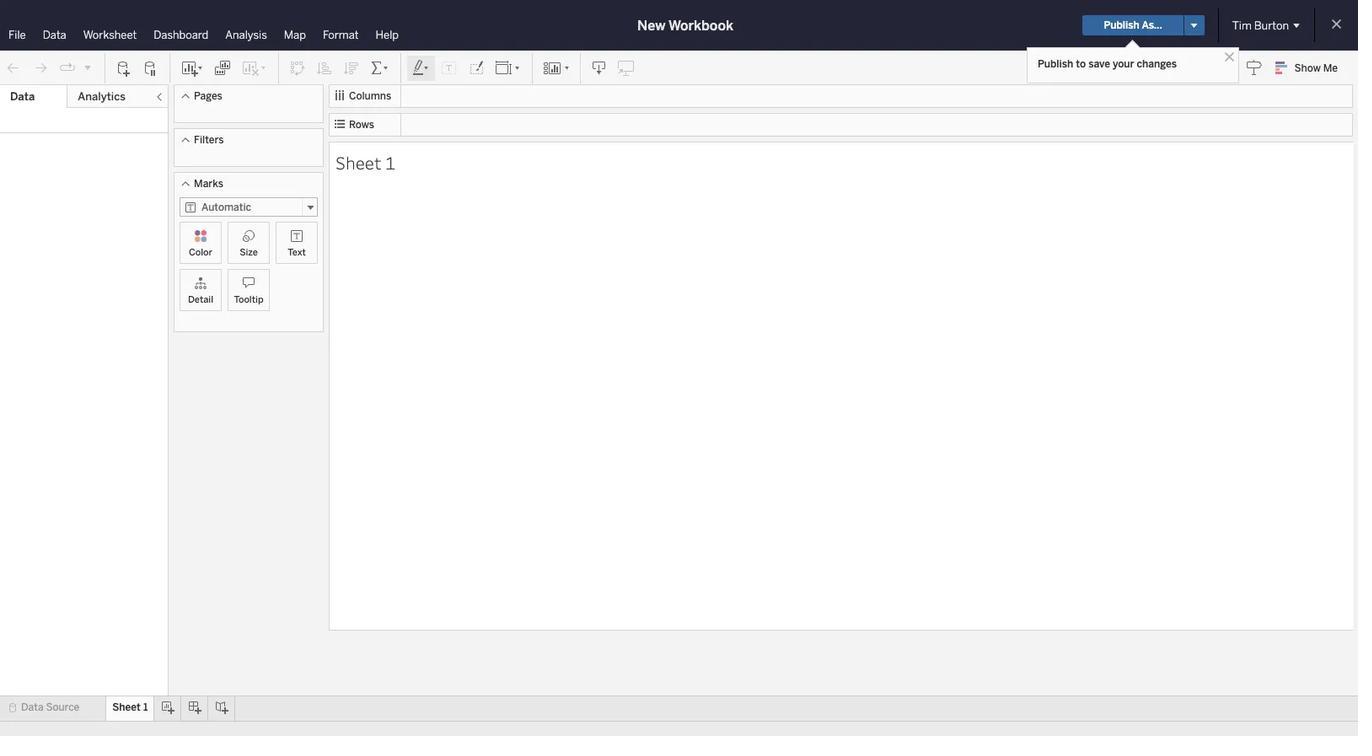 Task type: locate. For each thing, give the bounding box(es) containing it.
burton
[[1255, 19, 1289, 32]]

0 vertical spatial sheet
[[336, 151, 382, 174]]

new data source image
[[116, 59, 132, 76]]

format
[[323, 29, 359, 41]]

1 vertical spatial data
[[10, 90, 35, 103]]

highlight image
[[412, 59, 431, 76]]

1 horizontal spatial sheet 1
[[336, 151, 395, 174]]

tooltip
[[234, 294, 264, 305]]

sheet right source
[[112, 702, 141, 713]]

data source
[[21, 702, 79, 713]]

show me button
[[1268, 55, 1354, 81]]

1 horizontal spatial sheet
[[336, 151, 382, 174]]

show me
[[1295, 62, 1338, 74]]

tim burton
[[1233, 19, 1289, 32]]

file
[[8, 29, 26, 41]]

pause auto updates image
[[143, 59, 159, 76]]

dashboard
[[154, 29, 209, 41]]

data left source
[[21, 702, 44, 713]]

0 horizontal spatial publish
[[1038, 58, 1074, 70]]

1 vertical spatial sheet 1
[[112, 702, 148, 713]]

0 horizontal spatial sheet 1
[[112, 702, 148, 713]]

0 horizontal spatial sheet
[[112, 702, 141, 713]]

publish
[[1104, 19, 1140, 31], [1038, 58, 1074, 70]]

data down undo icon
[[10, 90, 35, 103]]

changes
[[1137, 58, 1177, 70]]

data
[[43, 29, 66, 41], [10, 90, 35, 103], [21, 702, 44, 713]]

sheet 1 right source
[[112, 702, 148, 713]]

0 vertical spatial data
[[43, 29, 66, 41]]

source
[[46, 702, 79, 713]]

size
[[240, 247, 258, 258]]

sheet 1 down the rows on the left of page
[[336, 151, 395, 174]]

format workbook image
[[468, 59, 485, 76]]

1 down columns
[[385, 151, 395, 174]]

1 right source
[[143, 702, 148, 713]]

your
[[1113, 58, 1135, 70]]

color
[[189, 247, 213, 258]]

0 vertical spatial publish
[[1104, 19, 1140, 31]]

marks
[[194, 178, 223, 190]]

sheet 1
[[336, 151, 395, 174], [112, 702, 148, 713]]

0 horizontal spatial 1
[[143, 702, 148, 713]]

new
[[638, 17, 666, 33]]

fit image
[[495, 59, 522, 76]]

publish for publish to save your changes
[[1038, 58, 1074, 70]]

totals image
[[370, 59, 390, 76]]

analytics
[[78, 90, 126, 103]]

1
[[385, 151, 395, 174], [143, 702, 148, 713]]

publish left to
[[1038, 58, 1074, 70]]

sheet
[[336, 151, 382, 174], [112, 702, 141, 713]]

save
[[1089, 58, 1111, 70]]

detail
[[188, 294, 213, 305]]

me
[[1324, 62, 1338, 74]]

publish for publish as...
[[1104, 19, 1140, 31]]

sheet down the rows on the left of page
[[336, 151, 382, 174]]

as...
[[1142, 19, 1163, 31]]

new worksheet image
[[180, 59, 204, 76]]

1 vertical spatial publish
[[1038, 58, 1074, 70]]

redo image
[[32, 59, 49, 76]]

analysis
[[225, 29, 267, 41]]

1 vertical spatial 1
[[143, 702, 148, 713]]

publish as... button
[[1083, 15, 1184, 35]]

1 horizontal spatial publish
[[1104, 19, 1140, 31]]

data up replay animation image
[[43, 29, 66, 41]]

publish left as...
[[1104, 19, 1140, 31]]

1 horizontal spatial 1
[[385, 151, 395, 174]]

publish inside button
[[1104, 19, 1140, 31]]

0 vertical spatial sheet 1
[[336, 151, 395, 174]]

show/hide cards image
[[543, 59, 570, 76]]

map
[[284, 29, 306, 41]]

text
[[288, 247, 306, 258]]

pages
[[194, 90, 222, 102]]



Task type: describe. For each thing, give the bounding box(es) containing it.
to use edit in desktop, save the workbook outside of personal space image
[[618, 59, 635, 76]]

help
[[376, 29, 399, 41]]

2 vertical spatial data
[[21, 702, 44, 713]]

filters
[[194, 134, 224, 146]]

show labels image
[[441, 59, 458, 76]]

publish as...
[[1104, 19, 1163, 31]]

close image
[[1222, 49, 1238, 65]]

publish to save your changes
[[1038, 58, 1177, 70]]

collapse image
[[154, 92, 164, 102]]

data guide image
[[1246, 59, 1263, 76]]

0 vertical spatial 1
[[385, 151, 395, 174]]

swap rows and columns image
[[289, 59, 306, 76]]

show
[[1295, 62, 1321, 74]]

clear sheet image
[[241, 59, 268, 76]]

tim
[[1233, 19, 1252, 32]]

sort descending image
[[343, 59, 360, 76]]

undo image
[[5, 59, 22, 76]]

duplicate image
[[214, 59, 231, 76]]

rows
[[349, 119, 374, 131]]

new workbook
[[638, 17, 734, 33]]

replay animation image
[[59, 59, 76, 76]]

1 vertical spatial sheet
[[112, 702, 141, 713]]

sort ascending image
[[316, 59, 333, 76]]

workbook
[[669, 17, 734, 33]]

download image
[[591, 59, 608, 76]]

columns
[[349, 90, 391, 102]]

worksheet
[[83, 29, 137, 41]]

replay animation image
[[83, 62, 93, 72]]

to
[[1076, 58, 1086, 70]]



Task type: vqa. For each thing, say whether or not it's contained in the screenshot.
Custom
no



